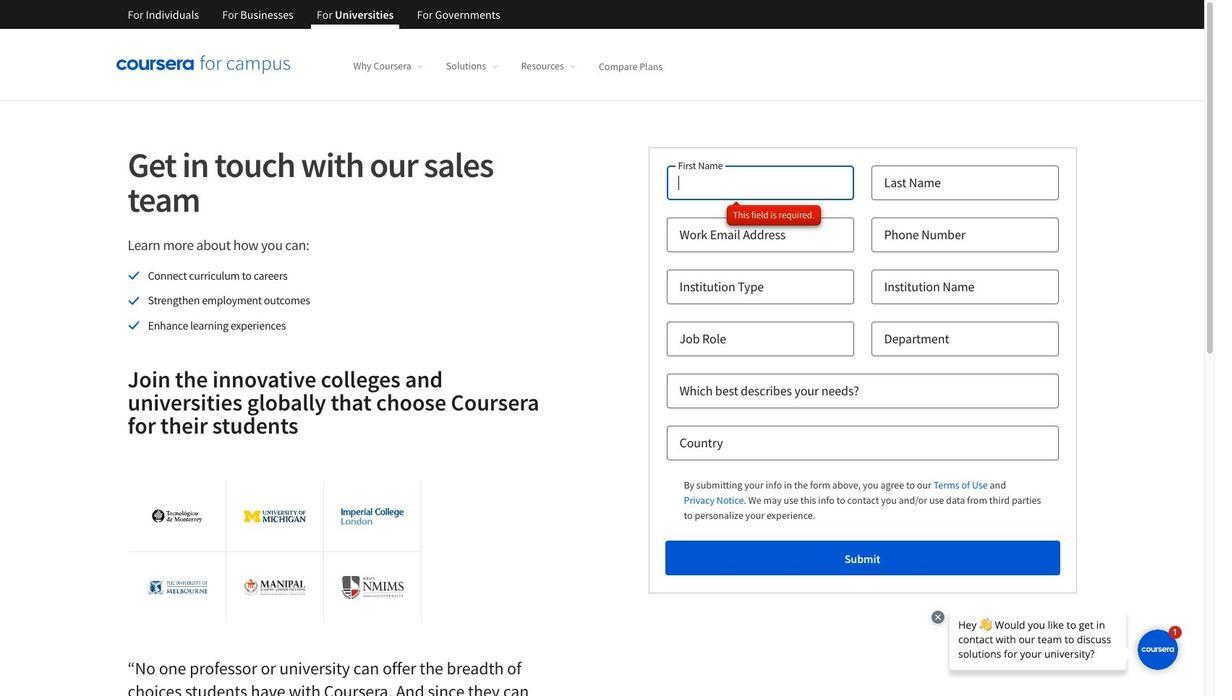 Task type: locate. For each thing, give the bounding box(es) containing it.
Last Name text field
[[871, 166, 1059, 200]]

banner navigation
[[116, 0, 512, 40]]

nmims image
[[342, 576, 404, 599]]

university of michigan image
[[244, 511, 306, 523]]

alert
[[727, 205, 821, 226]]



Task type: describe. For each thing, give the bounding box(es) containing it.
coursera for campus image
[[116, 55, 290, 75]]

First Name text field
[[667, 166, 854, 200]]

the university of melbourne image
[[146, 571, 208, 605]]

Country Code + Phone Number telephone field
[[871, 218, 1059, 252]]

Work Email Address email field
[[667, 218, 854, 252]]

manipal university image
[[244, 579, 306, 597]]

imperial college london image
[[342, 509, 404, 525]]

tecnológico de monterrey image
[[146, 510, 208, 524]]

Institution Name text field
[[871, 270, 1059, 305]]



Task type: vqa. For each thing, say whether or not it's contained in the screenshot.
Master of Public Health
no



